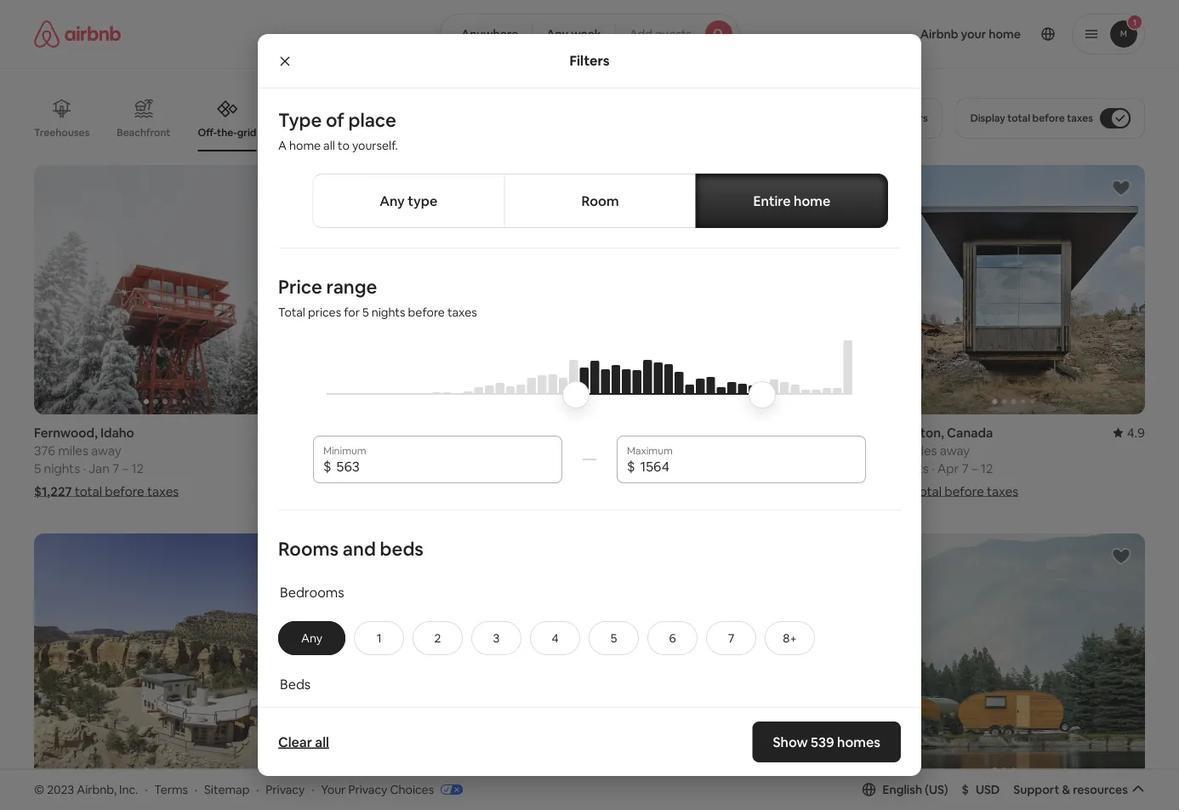 Task type: locate. For each thing, give the bounding box(es) containing it.
3 right nov
[[681, 460, 688, 477]]

$ right 381
[[627, 457, 635, 475]]

away up jan
[[91, 442, 121, 459]]

show for show 539 homes
[[773, 733, 808, 751]]

all
[[323, 138, 335, 153], [315, 733, 329, 751]]

before down apr
[[945, 483, 984, 500]]

rooms inside filters dialog
[[278, 536, 339, 561]]

– right apr
[[972, 460, 978, 477]]

santa
[[317, 793, 351, 809]]

rooms right to
[[366, 126, 399, 139]]

before right for
[[408, 305, 445, 320]]

home right a
[[289, 138, 321, 153]]

· left jan
[[83, 460, 86, 477]]

total
[[1008, 111, 1031, 125], [75, 483, 102, 500], [358, 483, 385, 500], [631, 483, 658, 500], [915, 483, 942, 500]]

airbnb,
[[77, 782, 117, 797]]

privacy left your
[[266, 782, 305, 797]]

8+ element
[[783, 630, 797, 646]]

utah
[[98, 793, 127, 809]]

idaho
[[100, 424, 134, 441]]

12 for before
[[131, 460, 144, 477]]

add guests button
[[615, 14, 740, 54]]

rooms
[[366, 126, 399, 139], [278, 536, 339, 561]]

nevada city, california 381 miles away 5 nights · nov 3 – 8 $912 total before taxes
[[600, 424, 736, 500]]

12 right jan
[[131, 460, 144, 477]]

1 horizontal spatial any
[[380, 192, 405, 209]]

away down livingston,
[[371, 442, 401, 459]]

· inside penticton, canada 379 miles away 5 nights · apr 7 – 12 total before taxes
[[932, 460, 935, 477]]

–
[[122, 460, 128, 477], [691, 460, 697, 477], [972, 460, 978, 477]]

none search field containing anywhere
[[440, 14, 740, 54]]

california for nevada city, california 381 miles away 5 nights · nov 3 – 8 $912 total before taxes
[[678, 424, 736, 441]]

$ for 2nd $ text field from left
[[627, 457, 635, 475]]

2 horizontal spatial –
[[972, 460, 978, 477]]

5 inside penticton, canada 379 miles away 5 nights · apr 7 – 12 total before taxes
[[883, 460, 890, 477]]

california for santa rosa, california
[[389, 793, 446, 809]]

0 horizontal spatial 5.0
[[561, 793, 580, 809]]

12 for taxes
[[981, 460, 993, 477]]

privacy
[[266, 782, 305, 797], [348, 782, 387, 797]]

· left nov
[[649, 460, 652, 477]]

5 for fernwood,
[[34, 460, 41, 477]]

before inside nevada city, california 381 miles away 5 nights · nov 3 – 8 $912 total before taxes
[[661, 483, 700, 500]]

home inside type of place a home all to yourself.
[[289, 138, 321, 153]]

– inside penticton, canada 379 miles away 5 nights · apr 7 – 12 total before taxes
[[972, 460, 978, 477]]

columbia
[[883, 793, 941, 809]]

show
[[550, 707, 581, 722], [773, 733, 808, 751]]

rooms and beds
[[278, 536, 424, 561]]

0 horizontal spatial california
[[389, 793, 446, 809]]

12 inside penticton, canada 379 miles away 5 nights · apr 7 – 12 total before taxes
[[981, 460, 993, 477]]

0 horizontal spatial montana
[[385, 424, 438, 441]]

group for nevada city, california
[[600, 165, 863, 415]]

7 for jan
[[112, 460, 119, 477]]

(us)
[[925, 782, 949, 797]]

4 away from the left
[[940, 442, 970, 459]]

5 down 379
[[883, 460, 890, 477]]

1 horizontal spatial montana
[[975, 793, 1028, 809]]

– right jan
[[122, 460, 128, 477]]

12
[[131, 460, 144, 477], [981, 460, 993, 477]]

total right display
[[1008, 111, 1031, 125]]

7 inside penticton, canada 379 miles away 5 nights · apr 7 – 12 total before taxes
[[962, 460, 969, 477]]

5 inside nevada city, california 381 miles away 5 nights · nov 3 – 8 $912 total before taxes
[[600, 460, 607, 477]]

2 vertical spatial any
[[301, 630, 323, 646]]

2
[[435, 630, 441, 646]]

1 horizontal spatial 12
[[981, 460, 993, 477]]

city,
[[648, 424, 675, 441]]

miles down fernwood,
[[58, 442, 88, 459]]

california up 8
[[678, 424, 736, 441]]

5.0 out of 5 average rating image
[[1114, 793, 1145, 809]]

12 right apr
[[981, 460, 993, 477]]

miles down livingston,
[[338, 442, 368, 459]]

before inside penticton, canada 379 miles away 5 nights · apr 7 – 12 total before taxes
[[945, 483, 984, 500]]

group for livingston, montana
[[317, 165, 580, 415]]

3 – from the left
[[972, 460, 978, 477]]

nights inside nevada city, california 381 miles away 5 nights · nov 3 – 8 $912 total before taxes
[[610, 460, 646, 477]]

before down jan
[[105, 483, 144, 500]]

1 $ text field from the left
[[337, 458, 552, 475]]

5
[[363, 305, 369, 320], [34, 460, 41, 477], [317, 460, 324, 477], [600, 460, 607, 477], [883, 460, 890, 477], [611, 630, 617, 646]]

0 vertical spatial all
[[323, 138, 335, 153]]

add guests
[[630, 26, 692, 42]]

4.91 out of 5 average rating image
[[823, 424, 863, 441]]

1 horizontal spatial $ text field
[[640, 458, 856, 475]]

show map button
[[533, 694, 646, 735]]

show left map
[[550, 707, 581, 722]]

all inside clear all button
[[315, 733, 329, 751]]

0 horizontal spatial home
[[289, 138, 321, 153]]

livingston,
[[317, 424, 382, 441]]

4 miles from the left
[[907, 442, 937, 459]]

0 vertical spatial show
[[550, 707, 581, 722]]

– left 8
[[691, 460, 697, 477]]

1 horizontal spatial show
[[773, 733, 808, 751]]

nights inside penticton, canada 379 miles away 5 nights · apr 7 – 12 total before taxes
[[893, 460, 929, 477]]

0 horizontal spatial show
[[550, 707, 581, 722]]

1 horizontal spatial –
[[691, 460, 697, 477]]

canada up apr
[[947, 424, 993, 441]]

away
[[91, 442, 121, 459], [371, 442, 401, 459], [656, 442, 686, 459], [940, 442, 970, 459]]

· inside nevada city, california 381 miles away 5 nights · nov 3 – 8 $912 total before taxes
[[649, 460, 652, 477]]

5 for penticton,
[[883, 460, 890, 477]]

miles inside fernwood, idaho 376 miles away 5 nights · jan 7 – 12 $1,227 total before taxes
[[58, 442, 88, 459]]

0 horizontal spatial –
[[122, 460, 128, 477]]

montana right falls,
[[975, 793, 1028, 809]]

away inside fernwood, idaho 376 miles away 5 nights · jan 7 – 12 $1,227 total before taxes
[[91, 442, 121, 459]]

0 vertical spatial home
[[289, 138, 321, 153]]

add to wishlist: escalante, utah image
[[263, 546, 283, 567]]

total right $1,623
[[358, 483, 385, 500]]

7 right apr
[[962, 460, 969, 477]]

0 horizontal spatial 3
[[493, 630, 500, 646]]

381
[[600, 442, 620, 459]]

canada inside penticton, canada 379 miles away 5 nights · apr 7 – 12 total before taxes
[[947, 424, 993, 441]]

$ text field
[[337, 458, 552, 475], [640, 458, 856, 475]]

5 for price
[[363, 305, 369, 320]]

1 vertical spatial rooms
[[278, 536, 339, 561]]

nights down 381
[[610, 460, 646, 477]]

homes
[[837, 733, 881, 751]]

5 inside "button"
[[611, 630, 617, 646]]

canada right invermere,
[[667, 793, 713, 809]]

home right entire
[[794, 192, 831, 209]]

total down jan
[[75, 483, 102, 500]]

room button
[[504, 174, 697, 228]]

0 horizontal spatial privacy
[[266, 782, 305, 797]]

montana right livingston,
[[385, 424, 438, 441]]

before down nov
[[661, 483, 700, 500]]

1 horizontal spatial 5.0
[[1127, 793, 1145, 809]]

the-
[[217, 126, 237, 139]]

group for invermere, canada
[[600, 534, 863, 783]]

4.9 out of 5 average rating image
[[1114, 424, 1145, 441]]

1 vertical spatial california
[[389, 793, 446, 809]]

1 miles from the left
[[58, 442, 88, 459]]

1 privacy from the left
[[266, 782, 305, 797]]

· inside fernwood, idaho 376 miles away 5 nights · jan 7 – 12 $1,227 total before taxes
[[83, 460, 86, 477]]

0 horizontal spatial $
[[323, 457, 331, 475]]

0 horizontal spatial $ text field
[[337, 458, 552, 475]]

1 horizontal spatial california
[[678, 424, 736, 441]]

8+
[[783, 630, 797, 646]]

© 2023 airbnb, inc. ·
[[34, 782, 148, 797]]

· left your
[[312, 782, 314, 797]]

$ for 2nd $ text field from right
[[323, 457, 331, 475]]

5 inside livingston, montana 611 miles away 5 nights $1,623 total before taxes
[[317, 460, 324, 477]]

1 12 from the left
[[131, 460, 144, 477]]

6 button
[[648, 621, 698, 655]]

for
[[344, 305, 360, 320]]

away up nov
[[656, 442, 686, 459]]

rooms for rooms
[[366, 126, 399, 139]]

english (us) button
[[863, 782, 949, 797]]

5 right for
[[363, 305, 369, 320]]

all right clear
[[315, 733, 329, 751]]

beds
[[280, 675, 311, 693]]

0 horizontal spatial canada
[[667, 793, 713, 809]]

4
[[552, 630, 559, 646]]

5 down "376"
[[34, 460, 41, 477]]

nights up $1,227
[[44, 460, 80, 477]]

tropical
[[288, 126, 327, 139]]

5 down 381
[[600, 460, 607, 477]]

1 horizontal spatial home
[[794, 192, 831, 209]]

show inside show map button
[[550, 707, 581, 722]]

before inside price range total prices for 5 nights before taxes
[[408, 305, 445, 320]]

1 away from the left
[[91, 442, 121, 459]]

miles
[[58, 442, 88, 459], [338, 442, 368, 459], [623, 442, 653, 459], [907, 442, 937, 459]]

2 horizontal spatial any
[[547, 26, 569, 42]]

– for fernwood,
[[122, 460, 128, 477]]

1 horizontal spatial rooms
[[366, 126, 399, 139]]

away up apr
[[940, 442, 970, 459]]

7 for apr
[[962, 460, 969, 477]]

taxes inside nevada city, california 381 miles away 5 nights · nov 3 – 8 $912 total before taxes
[[703, 483, 735, 500]]

$ up $1,623
[[323, 457, 331, 475]]

7 inside fernwood, idaho 376 miles away 5 nights · jan 7 – 12 $1,227 total before taxes
[[112, 460, 119, 477]]

nights inside livingston, montana 611 miles away 5 nights $1,623 total before taxes
[[327, 460, 363, 477]]

1 horizontal spatial $
[[627, 457, 635, 475]]

5 inside price range total prices for 5 nights before taxes
[[363, 305, 369, 320]]

– inside fernwood, idaho 376 miles away 5 nights · jan 7 – 12 $1,227 total before taxes
[[122, 460, 128, 477]]

· left apr
[[932, 460, 935, 477]]

your privacy choices link
[[321, 782, 463, 798]]

1 vertical spatial canada
[[667, 793, 713, 809]]

12 inside fernwood, idaho 376 miles away 5 nights · jan 7 – 12 $1,227 total before taxes
[[131, 460, 144, 477]]

rosa,
[[354, 793, 386, 809]]

1 – from the left
[[122, 460, 128, 477]]

nights up $1,623
[[327, 460, 363, 477]]

2 – from the left
[[691, 460, 697, 477]]

3 away from the left
[[656, 442, 686, 459]]

1 vertical spatial show
[[773, 733, 808, 751]]

california
[[678, 424, 736, 441], [389, 793, 446, 809]]

tab list containing any type
[[312, 174, 888, 228]]

0 vertical spatial any
[[547, 26, 569, 42]]

show 539 homes
[[773, 733, 881, 751]]

1 vertical spatial montana
[[975, 793, 1028, 809]]

1 horizontal spatial 7
[[728, 630, 735, 646]]

3 button
[[471, 621, 522, 655]]

1 horizontal spatial privacy
[[348, 782, 387, 797]]

canada
[[947, 424, 993, 441], [667, 793, 713, 809]]

nights inside fernwood, idaho 376 miles away 5 nights · jan 7 – 12 $1,227 total before taxes
[[44, 460, 80, 477]]

2 away from the left
[[371, 442, 401, 459]]

california right rosa, at the left bottom of page
[[389, 793, 446, 809]]

$ left "usd"
[[962, 782, 969, 797]]

group for penticton, canada
[[883, 165, 1145, 415]]

total
[[278, 305, 305, 320]]

– for penticton,
[[972, 460, 978, 477]]

0 vertical spatial canada
[[947, 424, 993, 441]]

miles for 611
[[338, 442, 368, 459]]

miles inside penticton, canada 379 miles away 5 nights · apr 7 – 12 total before taxes
[[907, 442, 937, 459]]

before up beds
[[388, 483, 428, 500]]

any left type
[[380, 192, 405, 209]]

2 miles from the left
[[338, 442, 368, 459]]

display
[[971, 111, 1006, 125]]

nights for penticton,
[[893, 460, 929, 477]]

1 vertical spatial 3
[[493, 630, 500, 646]]

away for fernwood,
[[91, 442, 121, 459]]

away inside penticton, canada 379 miles away 5 nights · apr 7 – 12 total before taxes
[[940, 442, 970, 459]]

california inside nevada city, california 381 miles away 5 nights · nov 3 – 8 $912 total before taxes
[[678, 424, 736, 441]]

terms
[[154, 782, 188, 797]]

nights inside price range total prices for 5 nights before taxes
[[372, 305, 405, 320]]

livingston, montana 611 miles away 5 nights $1,623 total before taxes
[[317, 424, 462, 500]]

any type button
[[312, 174, 505, 228]]

taxes inside fernwood, idaho 376 miles away 5 nights · jan 7 – 12 $1,227 total before taxes
[[147, 483, 179, 500]]

all left to
[[323, 138, 335, 153]]

3 right 2 'button'
[[493, 630, 500, 646]]

total before taxes button
[[883, 483, 1019, 500]]

2 horizontal spatial 7
[[962, 460, 969, 477]]

5 down 611
[[317, 460, 324, 477]]

canada for penticton,
[[947, 424, 993, 441]]

1 vertical spatial all
[[315, 733, 329, 751]]

group for santa rosa, california
[[317, 534, 580, 783]]

0 vertical spatial montana
[[385, 424, 438, 441]]

1 horizontal spatial canada
[[947, 424, 993, 441]]

2 horizontal spatial $
[[962, 782, 969, 797]]

5.0
[[561, 793, 580, 809], [1127, 793, 1145, 809]]

any week
[[547, 26, 601, 42]]

0 vertical spatial 3
[[681, 460, 688, 477]]

0 horizontal spatial 7
[[112, 460, 119, 477]]

None search field
[[440, 14, 740, 54]]

any inside "button"
[[547, 26, 569, 42]]

miles down nevada
[[623, 442, 653, 459]]

2023
[[47, 782, 74, 797]]

miles inside nevada city, california 381 miles away 5 nights · nov 3 – 8 $912 total before taxes
[[623, 442, 653, 459]]

4.96 out of 5 average rating image
[[823, 793, 863, 809]]

treehouses
[[34, 126, 90, 139]]

show left the 539
[[773, 733, 808, 751]]

any for type
[[380, 192, 405, 209]]

price range total prices for 5 nights before taxes
[[278, 274, 477, 320]]

0 vertical spatial california
[[678, 424, 736, 441]]

nights
[[372, 305, 405, 320], [44, 460, 80, 477], [327, 460, 363, 477], [610, 460, 646, 477], [893, 460, 929, 477]]

2 12 from the left
[[981, 460, 993, 477]]

total inside nevada city, california 381 miles away 5 nights · nov 3 – 8 $912 total before taxes
[[631, 483, 658, 500]]

7 right jan
[[112, 460, 119, 477]]

terms · sitemap · privacy ·
[[154, 782, 314, 797]]

1 vertical spatial home
[[794, 192, 831, 209]]

0 horizontal spatial 12
[[131, 460, 144, 477]]

type
[[278, 108, 322, 132]]

1 vertical spatial any
[[380, 192, 405, 209]]

nights down 379
[[893, 460, 929, 477]]

rooms up bedrooms in the bottom of the page
[[278, 536, 339, 561]]

5.0 left invermere,
[[561, 793, 580, 809]]

show 539 homes link
[[753, 722, 901, 763]]

7 left the 8+
[[728, 630, 735, 646]]

display total before taxes button
[[956, 98, 1145, 139]]

away inside livingston, montana 611 miles away 5 nights $1,623 total before taxes
[[371, 442, 401, 459]]

4.98 out of 5 average rating image
[[257, 793, 297, 809]]

5.0 right &
[[1127, 793, 1145, 809]]

show inside show 539 homes link
[[773, 733, 808, 751]]

0 vertical spatial rooms
[[366, 126, 399, 139]]

total right $912
[[631, 483, 658, 500]]

$ usd
[[962, 782, 1000, 797]]

miles inside livingston, montana 611 miles away 5 nights $1,623 total before taxes
[[338, 442, 368, 459]]

group
[[34, 85, 854, 151], [34, 165, 297, 415], [317, 165, 580, 415], [600, 165, 863, 415], [883, 165, 1145, 415], [34, 534, 297, 783], [317, 534, 580, 783], [600, 534, 863, 783], [883, 534, 1145, 783]]

nights right for
[[372, 305, 405, 320]]

$
[[323, 457, 331, 475], [627, 457, 635, 475], [962, 782, 969, 797]]

taxes inside penticton, canada 379 miles away 5 nights · apr 7 – 12 total before taxes
[[987, 483, 1019, 500]]

5 inside fernwood, idaho 376 miles away 5 nights · jan 7 – 12 $1,227 total before taxes
[[34, 460, 41, 477]]

· right 'terms'
[[195, 782, 198, 797]]

1
[[377, 630, 382, 646]]

4.89
[[554, 424, 580, 441]]

tab list inside filters dialog
[[312, 174, 888, 228]]

total down apr
[[915, 483, 942, 500]]

any down bedrooms in the bottom of the page
[[301, 630, 323, 646]]

before right display
[[1033, 111, 1065, 125]]

5 left 6
[[611, 630, 617, 646]]

any left week at the top
[[547, 26, 569, 42]]

taxes
[[1067, 111, 1094, 125], [448, 305, 477, 320], [147, 483, 179, 500], [430, 483, 462, 500], [703, 483, 735, 500], [987, 483, 1019, 500]]

3 miles from the left
[[623, 442, 653, 459]]

away inside nevada city, california 381 miles away 5 nights · nov 3 – 8 $912 total before taxes
[[656, 442, 686, 459]]

tab list
[[312, 174, 888, 228]]

miles down the penticton,
[[907, 442, 937, 459]]

privacy right your
[[348, 782, 387, 797]]

1 horizontal spatial 3
[[681, 460, 688, 477]]

0 horizontal spatial rooms
[[278, 536, 339, 561]]



Task type: describe. For each thing, give the bounding box(es) containing it.
home inside button
[[794, 192, 831, 209]]

$1,623
[[317, 483, 355, 500]]

4.96
[[837, 793, 863, 809]]

379
[[883, 442, 904, 459]]

3 inside nevada city, california 381 miles away 5 nights · nov 3 – 8 $912 total before taxes
[[681, 460, 688, 477]]

group for escalante, utah
[[34, 534, 297, 783]]

any type
[[380, 192, 438, 209]]

group containing off-the-grid
[[34, 85, 854, 151]]

of
[[326, 108, 345, 132]]

map
[[584, 707, 609, 722]]

type of place a home all to yourself.
[[278, 108, 398, 153]]

away for penticton,
[[940, 442, 970, 459]]

week
[[571, 26, 601, 42]]

nov
[[655, 460, 678, 477]]

penticton,
[[883, 424, 945, 441]]

inc.
[[119, 782, 138, 797]]

any week button
[[532, 14, 616, 54]]

beds
[[380, 536, 424, 561]]

add to wishlist: nevada city, california image
[[828, 178, 849, 198]]

5.0 out of 5 average rating image
[[548, 793, 580, 809]]

entire home
[[754, 192, 831, 209]]

any for week
[[547, 26, 569, 42]]

place
[[348, 108, 396, 132]]

1 button
[[354, 621, 404, 655]]

away for livingston,
[[371, 442, 401, 459]]

columbia falls, montana
[[883, 793, 1028, 809]]

guests
[[655, 26, 692, 42]]

entire home button
[[696, 174, 888, 228]]

resources
[[1073, 782, 1128, 797]]

falls,
[[943, 793, 972, 809]]

montana inside livingston, montana 611 miles away 5 nights $1,623 total before taxes
[[385, 424, 438, 441]]

34% of stays are available in the price range you selected. image
[[327, 340, 853, 442]]

escalante, utah
[[34, 793, 127, 809]]

filters
[[570, 52, 610, 69]]

profile element
[[760, 0, 1145, 68]]

show map
[[550, 707, 609, 722]]

– inside nevada city, california 381 miles away 5 nights · nov 3 – 8 $912 total before taxes
[[691, 460, 697, 477]]

before inside button
[[1033, 111, 1065, 125]]

add to wishlist: penticton, canada image
[[1111, 178, 1132, 198]]

filters dialog
[[258, 34, 922, 810]]

yourself.
[[352, 138, 398, 153]]

any button
[[278, 621, 346, 655]]

4 button
[[530, 621, 580, 655]]

taxes inside button
[[1067, 111, 1094, 125]]

©
[[34, 782, 44, 797]]

1 5.0 from the left
[[561, 793, 580, 809]]

2 5.0 from the left
[[1127, 793, 1145, 809]]

$912
[[600, 483, 628, 500]]

miles for 379
[[907, 442, 937, 459]]

3 inside button
[[493, 630, 500, 646]]

any element
[[296, 630, 328, 646]]

all inside type of place a home all to yourself.
[[323, 138, 335, 153]]

total inside fernwood, idaho 376 miles away 5 nights · jan 7 – 12 $1,227 total before taxes
[[75, 483, 102, 500]]

english (us)
[[883, 782, 949, 797]]

choices
[[390, 782, 434, 797]]

376
[[34, 442, 55, 459]]

terms link
[[154, 782, 188, 797]]

beachfront
[[117, 126, 171, 139]]

nights for price
[[372, 305, 405, 320]]

jan
[[89, 460, 110, 477]]

nights for livingston,
[[327, 460, 363, 477]]

taxes inside price range total prices for 5 nights before taxes
[[448, 305, 477, 320]]

2 button
[[413, 621, 463, 655]]

off-
[[198, 126, 217, 139]]

usd
[[976, 782, 1000, 797]]

taxes inside livingston, montana 611 miles away 5 nights $1,623 total before taxes
[[430, 483, 462, 500]]

· right inc.
[[145, 782, 148, 797]]

add to wishlist: columbia falls, montana image
[[1111, 546, 1132, 567]]

2 privacy from the left
[[348, 782, 387, 797]]

4.98
[[271, 793, 297, 809]]

4.91
[[837, 424, 863, 441]]

nevada
[[600, 424, 645, 441]]

price
[[278, 274, 322, 299]]

santa rosa, california
[[317, 793, 446, 809]]

before inside fernwood, idaho 376 miles away 5 nights · jan 7 – 12 $1,227 total before taxes
[[105, 483, 144, 500]]

2 $ text field from the left
[[640, 458, 856, 475]]

sitemap link
[[204, 782, 250, 797]]

anywhere
[[461, 26, 519, 42]]

clear all button
[[270, 725, 338, 759]]

group for columbia falls, montana
[[883, 534, 1145, 783]]

range
[[326, 274, 377, 299]]

total inside livingston, montana 611 miles away 5 nights $1,623 total before taxes
[[358, 483, 385, 500]]

bedrooms
[[280, 583, 344, 601]]

7 button
[[706, 621, 757, 655]]

4.89 out of 5 average rating image
[[540, 424, 580, 441]]

4.9
[[1127, 424, 1145, 441]]

nights for fernwood,
[[44, 460, 80, 477]]

· left privacy link
[[256, 782, 259, 797]]

prices
[[308, 305, 341, 320]]

canada for invermere,
[[667, 793, 713, 809]]

a
[[278, 138, 287, 153]]

miles for 376
[[58, 442, 88, 459]]

5 button
[[589, 621, 639, 655]]

clear
[[278, 733, 312, 751]]

to
[[338, 138, 350, 153]]

your privacy choices
[[321, 782, 434, 797]]

off-the-grid
[[198, 126, 256, 139]]

group for fernwood, idaho
[[34, 165, 297, 415]]

anywhere button
[[440, 14, 533, 54]]

before inside livingston, montana 611 miles away 5 nights $1,623 total before taxes
[[388, 483, 428, 500]]

display total before taxes
[[971, 111, 1094, 125]]

and
[[343, 536, 376, 561]]

room
[[582, 192, 619, 209]]

5 for livingston,
[[317, 460, 324, 477]]

invermere,
[[600, 793, 664, 809]]

grid
[[237, 126, 256, 139]]

escalante,
[[34, 793, 95, 809]]

rooms for rooms and beds
[[278, 536, 339, 561]]

type
[[408, 192, 438, 209]]

fernwood, idaho 376 miles away 5 nights · jan 7 – 12 $1,227 total before taxes
[[34, 424, 179, 500]]

total inside button
[[1008, 111, 1031, 125]]

&
[[1062, 782, 1071, 797]]

total inside penticton, canada 379 miles away 5 nights · apr 7 – 12 total before taxes
[[915, 483, 942, 500]]

show for show map
[[550, 707, 581, 722]]

0 horizontal spatial any
[[301, 630, 323, 646]]

7 inside 7 button
[[728, 630, 735, 646]]

clear all
[[278, 733, 329, 751]]

privacy link
[[266, 782, 305, 797]]



Task type: vqa. For each thing, say whether or not it's contained in the screenshot.
terms of use
no



